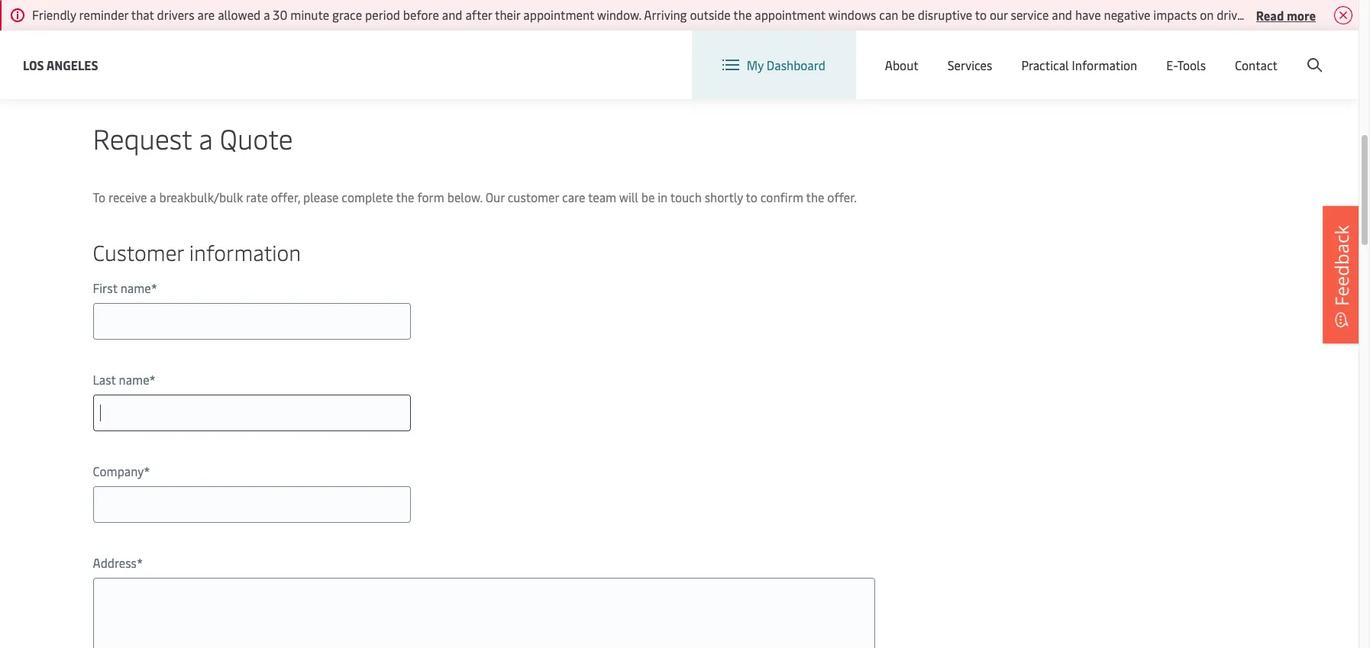 Task type: vqa. For each thing, say whether or not it's contained in the screenshot.
and
yes



Task type: describe. For each thing, give the bounding box(es) containing it.
care
[[562, 189, 586, 206]]

first name
[[93, 280, 151, 296]]

a left quote
[[199, 119, 213, 157]]

outside
[[690, 6, 731, 23]]

minute
[[291, 6, 329, 23]]

1 vertical spatial to
[[746, 189, 758, 206]]

2 horizontal spatial the
[[806, 189, 825, 206]]

company
[[93, 463, 144, 480]]

practical
[[1022, 57, 1069, 73]]

rate
[[246, 189, 268, 206]]

that
[[131, 6, 154, 23]]

a left 30
[[264, 6, 270, 23]]

e-
[[1167, 57, 1178, 73]]

reminder
[[79, 6, 128, 23]]

to receive a breakbulk/bulk rate offer, please complete the form below. our customer care team will be in touch shortly to confirm the offer.
[[93, 189, 857, 206]]

global menu button
[[1031, 30, 1149, 76]]

2 drivers from the left
[[1217, 6, 1255, 23]]

feedback
[[1329, 225, 1355, 306]]

read
[[1257, 6, 1284, 23]]

normal
[[270, 31, 309, 48]]

have
[[1076, 6, 1101, 23]]

about button
[[885, 31, 919, 99]]

contact
[[1235, 57, 1278, 73]]

experience
[[491, 31, 550, 48]]

grace
[[332, 6, 362, 23]]

customer
[[93, 238, 184, 267]]

integrated
[[198, 31, 254, 48]]

tools
[[1178, 57, 1206, 73]]

our
[[990, 6, 1008, 23]]

confirm
[[761, 189, 804, 206]]

are
[[198, 6, 215, 23]]

d
[[1365, 6, 1371, 23]]

contact button
[[1235, 31, 1278, 99]]

my dashboard
[[747, 57, 826, 73]]

touch
[[670, 189, 702, 206]]

impacts
[[1154, 6, 1197, 23]]

Company text field
[[93, 487, 411, 523]]

complete
[[342, 189, 393, 206]]

30
[[273, 6, 288, 23]]

1 horizontal spatial in
[[658, 189, 668, 206]]

friendly reminder that drivers are allowed a 30 minute grace period before and after their appointment window. arriving outside the appointment windows can be disruptive to our service and have negative impacts on drivers who arrive on time. d
[[32, 6, 1371, 23]]

address
[[93, 555, 137, 571]]

last
[[93, 371, 116, 388]]

e-tools
[[1167, 57, 1206, 73]]

friendly
[[32, 6, 76, 23]]

Address text field
[[93, 578, 875, 649]]

switch location button
[[905, 44, 1016, 61]]

read more
[[1257, 6, 1316, 23]]

Last name text field
[[93, 395, 411, 432]]

e-tools button
[[1167, 31, 1206, 99]]

name for first name
[[120, 280, 151, 296]]

form
[[417, 189, 444, 206]]

information
[[1072, 57, 1138, 73]]

service
[[1011, 6, 1049, 23]]

menu
[[1103, 45, 1134, 61]]

account
[[1285, 45, 1330, 61]]

create
[[1247, 45, 1282, 61]]

read more button
[[1257, 5, 1316, 24]]

services button
[[948, 31, 993, 99]]

dashboard
[[767, 57, 826, 73]]

can
[[880, 6, 899, 23]]

my dashboard button
[[723, 31, 826, 99]]

before
[[403, 6, 439, 23]]

offer.
[[828, 189, 857, 206]]

operations
[[312, 31, 371, 48]]

please
[[303, 189, 339, 206]]

more
[[1287, 6, 1316, 23]]

0 horizontal spatial the
[[396, 189, 414, 206]]

arrive
[[1284, 6, 1315, 23]]

windows
[[829, 6, 877, 23]]

fully integrated in normal operations providing a seamless experience
[[168, 31, 550, 48]]

/
[[1239, 45, 1244, 61]]

1 drivers from the left
[[157, 6, 195, 23]]

practical information
[[1022, 57, 1138, 73]]

0 vertical spatial in
[[257, 31, 267, 48]]

their
[[495, 6, 521, 23]]

to
[[93, 189, 106, 206]]

fully
[[168, 31, 195, 48]]

feedback button
[[1323, 206, 1361, 343]]

quote
[[220, 119, 293, 157]]

2 appointment from the left
[[755, 6, 826, 23]]

global
[[1065, 45, 1100, 61]]



Task type: locate. For each thing, give the bounding box(es) containing it.
my
[[747, 57, 764, 73]]

providing
[[374, 31, 425, 48]]

time.
[[1334, 6, 1362, 23]]

in left touch
[[658, 189, 668, 206]]

seamless
[[437, 31, 488, 48]]

First name text field
[[93, 303, 411, 340]]

a down before
[[428, 31, 434, 48]]

1 horizontal spatial and
[[1052, 6, 1073, 23]]

appointment up my dashboard
[[755, 6, 826, 23]]

request
[[93, 119, 192, 157]]

customer information
[[93, 238, 301, 267]]

1 appointment from the left
[[524, 6, 594, 23]]

appointment
[[524, 6, 594, 23], [755, 6, 826, 23]]

angeles
[[46, 56, 98, 73]]

the
[[734, 6, 752, 23], [396, 189, 414, 206], [806, 189, 825, 206]]

0 horizontal spatial on
[[1200, 6, 1214, 23]]

0 horizontal spatial to
[[746, 189, 758, 206]]

1 horizontal spatial on
[[1318, 6, 1332, 23]]

last name
[[93, 371, 149, 388]]

1 and from the left
[[442, 6, 463, 23]]

1 horizontal spatial be
[[902, 6, 915, 23]]

1 on from the left
[[1200, 6, 1214, 23]]

1 vertical spatial name
[[119, 371, 149, 388]]

allowed
[[218, 6, 261, 23]]

name right first
[[120, 280, 151, 296]]

our
[[486, 189, 505, 206]]

drivers left who
[[1217, 6, 1255, 23]]

switch
[[929, 44, 965, 61]]

close alert image
[[1335, 6, 1353, 24]]

offer,
[[271, 189, 300, 206]]

to left the our
[[975, 6, 987, 23]]

1 vertical spatial be
[[642, 189, 655, 206]]

negative
[[1104, 6, 1151, 23]]

arriving
[[644, 6, 687, 23]]

los
[[23, 56, 44, 73]]

appointment up 'experience'
[[524, 6, 594, 23]]

switch location
[[929, 44, 1016, 61]]

be
[[902, 6, 915, 23], [642, 189, 655, 206]]

a
[[264, 6, 270, 23], [428, 31, 434, 48], [199, 119, 213, 157], [150, 189, 156, 206]]

will
[[619, 189, 639, 206]]

0 horizontal spatial be
[[642, 189, 655, 206]]

name right last
[[119, 371, 149, 388]]

the left offer.
[[806, 189, 825, 206]]

login
[[1207, 45, 1236, 61]]

1 horizontal spatial to
[[975, 6, 987, 23]]

the right outside
[[734, 6, 752, 23]]

in
[[257, 31, 267, 48], [658, 189, 668, 206]]

0 horizontal spatial appointment
[[524, 6, 594, 23]]

the left form
[[396, 189, 414, 206]]

los angeles
[[23, 56, 98, 73]]

drivers
[[157, 6, 195, 23], [1217, 6, 1255, 23]]

services
[[948, 57, 993, 73]]

on right impacts
[[1200, 6, 1214, 23]]

0 vertical spatial name
[[120, 280, 151, 296]]

location
[[968, 44, 1016, 61]]

who
[[1257, 6, 1281, 23]]

name
[[120, 280, 151, 296], [119, 371, 149, 388]]

drivers up fully
[[157, 6, 195, 23]]

request a quote
[[93, 119, 293, 157]]

name for last name
[[119, 371, 149, 388]]

team
[[588, 189, 617, 206]]

login / create account link
[[1178, 31, 1330, 76]]

practical information button
[[1022, 31, 1138, 99]]

disruptive
[[918, 6, 973, 23]]

on
[[1200, 6, 1214, 23], [1318, 6, 1332, 23]]

and left "have"
[[1052, 6, 1073, 23]]

shortly
[[705, 189, 743, 206]]

period
[[365, 6, 400, 23]]

2 and from the left
[[1052, 6, 1073, 23]]

0 horizontal spatial and
[[442, 6, 463, 23]]

1 horizontal spatial drivers
[[1217, 6, 1255, 23]]

and
[[442, 6, 463, 23], [1052, 6, 1073, 23]]

0 horizontal spatial in
[[257, 31, 267, 48]]

global menu
[[1065, 45, 1134, 61]]

a right 'receive'
[[150, 189, 156, 206]]

be right will
[[642, 189, 655, 206]]

1 vertical spatial in
[[658, 189, 668, 206]]

2 on from the left
[[1318, 6, 1332, 23]]

about
[[885, 57, 919, 73]]

and left after
[[442, 6, 463, 23]]

be right can
[[902, 6, 915, 23]]

1 horizontal spatial appointment
[[755, 6, 826, 23]]

on left close alert image
[[1318, 6, 1332, 23]]

receive
[[108, 189, 147, 206]]

los angeles link
[[23, 55, 98, 74]]

0 vertical spatial be
[[902, 6, 915, 23]]

window.
[[597, 6, 642, 23]]

1 horizontal spatial the
[[734, 6, 752, 23]]

0 vertical spatial to
[[975, 6, 987, 23]]

login / create account
[[1207, 45, 1330, 61]]

after
[[466, 6, 492, 23]]

customer
[[508, 189, 559, 206]]

0 horizontal spatial drivers
[[157, 6, 195, 23]]

information
[[189, 238, 301, 267]]

to right shortly
[[746, 189, 758, 206]]

in left normal
[[257, 31, 267, 48]]

first
[[93, 280, 117, 296]]



